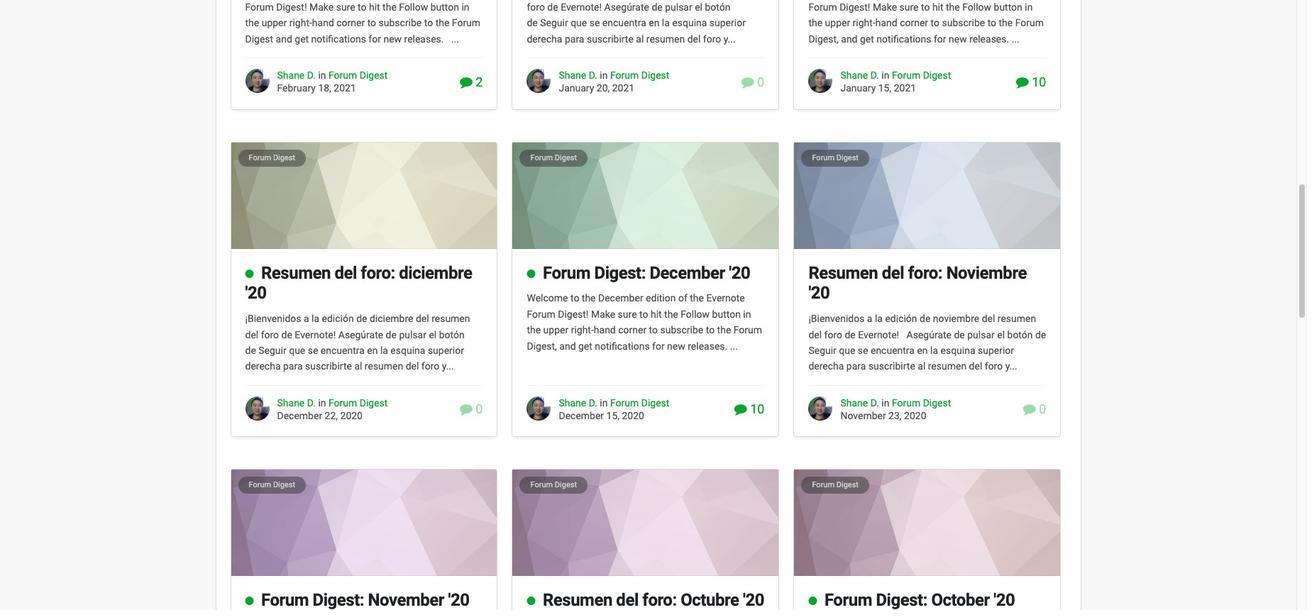 Task type: vqa. For each thing, say whether or not it's contained in the screenshot.
BY associated with REQUEST: Due date as a column option in List View
no



Task type: locate. For each thing, give the bounding box(es) containing it.
'20 inside resumen del foro: diciembre '20
[[245, 283, 266, 303]]

derecha
[[245, 361, 281, 372], [809, 361, 844, 372]]

0 horizontal spatial el
[[429, 329, 437, 340]]

shane d. image
[[527, 69, 551, 93], [809, 69, 833, 93], [527, 397, 551, 421]]

1 horizontal spatial 15,
[[878, 83, 892, 94]]

comment image for shane d. in forum digest december 15, 2020
[[734, 403, 747, 416]]

forum digest
[[249, 153, 295, 162], [530, 153, 577, 162], [812, 153, 859, 162], [249, 481, 295, 490], [530, 481, 577, 490], [812, 481, 859, 490]]

2020 right the 23,
[[904, 410, 927, 422]]

shane d. link for shane d. in forum digest december 22, 2020
[[277, 397, 316, 409]]

2
[[473, 74, 483, 89]]

2021 inside shane d. in forum digest january 20, 2021
[[612, 83, 635, 94]]

in inside shane d. in forum digest january 20, 2021
[[600, 70, 608, 81]]

1 horizontal spatial edición
[[885, 313, 917, 324]]

10 link
[[1016, 74, 1046, 89], [734, 402, 765, 417]]

notifications
[[595, 340, 650, 352]]

encuentra right que
[[871, 345, 915, 356]]

2 resumen from the left
[[809, 263, 878, 283]]

0 horizontal spatial 15,
[[606, 410, 620, 422]]

0 horizontal spatial 10
[[747, 402, 765, 417]]

1 horizontal spatial 10
[[1029, 74, 1046, 89]]

suscribirte up shane d. in forum digest november 23, 2020
[[869, 361, 915, 372]]

de
[[356, 313, 367, 324], [920, 313, 931, 324], [281, 329, 292, 340], [386, 329, 397, 340], [845, 329, 856, 340], [954, 329, 965, 340], [1035, 329, 1046, 340]]

0 link for forum digest
[[742, 74, 765, 89]]

in inside welcome to the december edition of the evernote forum digest!      make sure to hit the follow button in the upper right-hand corner to subscribe to the forum digest, and get notifications for new releases.      ...
[[743, 309, 751, 320]]

3 2020 from the left
[[904, 410, 927, 422]]

in inside shane d. in forum digest january 15, 2021
[[882, 70, 890, 81]]

1 2020 from the left
[[340, 410, 363, 422]]

para inside ¡bienvenidos a la edición de noviembre del resumen del foro de evernote!             asegúrate de pulsar el botón de seguir que se encuentra en la esquina superior derecha para suscribirte al resumen del foro y...
[[847, 361, 866, 372]]

0 vertical spatial comment image
[[1016, 76, 1029, 89]]

1 january from the left
[[559, 83, 594, 94]]

shane for shane d. in forum digest february 18, 2021
[[277, 70, 305, 81]]

al inside ¡bienvenidos a la edición de noviembre del resumen del foro de evernote!             asegúrate de pulsar el botón de seguir que se encuentra en la esquina superior derecha para suscribirte al resumen del foro y...
[[918, 361, 926, 372]]

1 para from the left
[[283, 361, 303, 372]]

pulsar inside '¡bienvenidos a la edición de diciembre del resumen del foro de evernote!      asegúrate de pulsar el botón de seguir que se encuentra en la esquina superior derecha para suscribirte al resumen del foro y...'
[[399, 329, 427, 340]]

0 vertical spatial 15,
[[878, 83, 892, 94]]

asegúrate down noviembre
[[907, 329, 952, 340]]

2 pulsar from the left
[[968, 329, 995, 340]]

in inside shane d. in forum digest november 23, 2020
[[882, 397, 890, 409]]

a up de seguir que
[[304, 313, 309, 324]]

derecha down seguir
[[809, 361, 844, 372]]

evernote
[[706, 293, 745, 304]]

december left "22,"
[[277, 410, 322, 422]]

1 vertical spatial 10
[[747, 402, 765, 417]]

1 horizontal spatial comment image
[[1016, 76, 1029, 89]]

0 horizontal spatial al
[[354, 361, 362, 372]]

in inside the shane d. in forum digest december 22, 2020
[[318, 397, 326, 409]]

in inside shane d. in forum digest december 15, 2020
[[600, 397, 608, 409]]

2 2021 from the left
[[612, 83, 635, 94]]

encuentra inside ¡bienvenidos a la edición de noviembre del resumen del foro de evernote!             asegúrate de pulsar el botón de seguir que se encuentra en la esquina superior derecha para suscribirte al resumen del foro y...
[[871, 345, 915, 356]]

encuentra
[[321, 345, 365, 356], [871, 345, 915, 356]]

1 horizontal spatial el
[[997, 329, 1005, 340]]

1 resumen from the left
[[261, 263, 331, 283]]

1 horizontal spatial resumen
[[809, 263, 878, 283]]

1 horizontal spatial evernote!
[[858, 329, 899, 340]]

1 horizontal spatial a
[[867, 313, 873, 324]]

forum inside 'shane d. in forum digest february 18, 2021'
[[329, 70, 357, 81]]

se
[[308, 345, 318, 356], [858, 345, 868, 356]]

'20 inside the resumen del foro: noviembre '20
[[809, 283, 830, 303]]

1 foro: from the left
[[361, 263, 395, 283]]

1 esquina from the left
[[391, 345, 425, 356]]

'20
[[729, 263, 750, 283], [245, 283, 266, 303], [809, 283, 830, 303]]

resumen
[[261, 263, 331, 283], [809, 263, 878, 283]]

1 evernote! from the left
[[295, 329, 336, 340]]

superior inside ¡bienvenidos a la edición de noviembre del resumen del foro de evernote!             asegúrate de pulsar el botón de seguir que se encuentra en la esquina superior derecha para suscribirte al resumen del foro y...
[[978, 345, 1014, 356]]

1 a from the left
[[304, 313, 309, 324]]

2 horizontal spatial '20
[[809, 283, 830, 303]]

1 horizontal spatial 2021
[[612, 83, 635, 94]]

0 horizontal spatial 0
[[473, 402, 483, 417]]

shane inside the shane d. in forum digest december 22, 2020
[[277, 397, 305, 409]]

2 y... from the left
[[1005, 361, 1017, 372]]

resumen inside resumen del foro: diciembre '20
[[261, 263, 331, 283]]

foro: inside resumen del foro: diciembre '20
[[361, 263, 395, 283]]

evernote! down the resumen del foro: noviembre '20
[[858, 329, 899, 340]]

pulsar for noviembre
[[968, 329, 995, 340]]

shane d. link for shane d. in forum digest january 15, 2021
[[841, 70, 879, 81]]

1 suscribirte from the left
[[305, 361, 352, 372]]

resumen
[[432, 313, 470, 324], [998, 313, 1036, 324], [365, 361, 403, 372], [928, 361, 967, 372]]

1 botón from the left
[[439, 329, 465, 340]]

2 esquina from the left
[[941, 345, 976, 356]]

2 january from the left
[[841, 83, 876, 94]]

en down 'resumen del foro: diciembre '20' link
[[367, 345, 378, 356]]

0 horizontal spatial asegúrate
[[338, 329, 383, 340]]

2020 for del
[[340, 410, 363, 422]]

el inside ¡bienvenidos a la edición de noviembre del resumen del foro de evernote!             asegúrate de pulsar el botón de seguir que se encuentra en la esquina superior derecha para suscribirte al resumen del foro y...
[[997, 329, 1005, 340]]

d. inside shane d. in forum digest november 23, 2020
[[871, 397, 879, 409]]

2 ¡bienvenidos from the left
[[809, 313, 865, 324]]

edición inside ¡bienvenidos a la edición de noviembre del resumen del foro de evernote!             asegúrate de pulsar el botón de seguir que se encuentra en la esquina superior derecha para suscribirte al resumen del foro y...
[[885, 313, 917, 324]]

resumen for resumen del foro: diciembre '20
[[261, 263, 331, 283]]

0 horizontal spatial 2020
[[340, 410, 363, 422]]

resumen del foro: diciembre '20 link
[[245, 263, 472, 303]]

0 horizontal spatial january
[[559, 83, 594, 94]]

0 horizontal spatial ¡bienvenidos
[[245, 313, 301, 324]]

22,
[[325, 410, 338, 422]]

forum digest link
[[329, 70, 388, 81], [610, 70, 670, 81], [892, 70, 951, 81], [249, 153, 295, 162], [530, 153, 577, 162], [812, 153, 859, 162], [329, 397, 388, 409], [610, 397, 670, 409], [892, 397, 951, 409], [249, 481, 295, 490], [530, 481, 577, 490], [812, 481, 859, 490]]

comment image
[[1016, 76, 1029, 89], [460, 403, 473, 416]]

welcome
[[527, 293, 568, 304]]

shane for shane d. in forum digest december 15, 2020
[[559, 397, 586, 409]]

2 horizontal spatial 2021
[[894, 83, 916, 94]]

15,
[[878, 83, 892, 94], [606, 410, 620, 422]]

in inside 'shane d. in forum digest february 18, 2021'
[[318, 70, 326, 81]]

2021 inside 'shane d. in forum digest february 18, 2021'
[[334, 83, 356, 94]]

shane for shane d. in forum digest january 20, 2021
[[559, 70, 586, 81]]

d. inside shane d. in forum digest january 20, 2021
[[589, 70, 597, 81]]

¡bienvenidos a la edición de diciembre del resumen del foro de evernote!      asegúrate de pulsar el botón de seguir que se encuentra en la esquina superior derecha para suscribirte al resumen del foro y...
[[245, 313, 470, 372]]

shane d. image down de seguir que
[[245, 397, 269, 421]]

right-
[[571, 324, 594, 336]]

december down get
[[559, 410, 604, 422]]

digest:
[[594, 263, 646, 283]]

shane d. image for november 23, 2020
[[809, 397, 833, 421]]

asegúrate down 'resumen del foro: diciembre '20' link
[[338, 329, 383, 340]]

¡bienvenidos up de seguir que
[[245, 313, 301, 324]]

december up of
[[650, 263, 725, 283]]

circle image
[[245, 269, 253, 279], [527, 269, 535, 279], [245, 596, 253, 606]]

d. for shane d. in forum digest december 15, 2020
[[589, 397, 597, 409]]

d.
[[307, 70, 316, 81], [589, 70, 597, 81], [871, 70, 879, 81], [307, 397, 316, 409], [589, 397, 597, 409], [871, 397, 879, 409]]

december
[[650, 263, 725, 283], [598, 293, 643, 304], [277, 410, 322, 422], [559, 410, 604, 422]]

0 for resumen del foro: noviembre '20
[[473, 402, 483, 417]]

1 horizontal spatial 10 link
[[1016, 74, 1046, 89]]

1 horizontal spatial derecha
[[809, 361, 844, 372]]

new
[[667, 340, 685, 352]]

d. for shane d. in forum digest january 20, 2021
[[589, 70, 597, 81]]

digest
[[360, 70, 388, 81], [641, 70, 670, 81], [923, 70, 951, 81], [273, 153, 295, 162], [555, 153, 577, 162], [837, 153, 859, 162], [360, 397, 388, 409], [641, 397, 670, 409], [923, 397, 951, 409], [273, 481, 295, 490], [555, 481, 577, 490], [837, 481, 859, 490]]

el inside '¡bienvenidos a la edición de diciembre del resumen del foro de evernote!      asegúrate de pulsar el botón de seguir que se encuentra en la esquina superior derecha para suscribirte al resumen del foro y...'
[[429, 329, 437, 340]]

0 horizontal spatial 0 link
[[460, 402, 483, 417]]

d. for shane d. in forum digest february 18, 2021
[[307, 70, 316, 81]]

shane inside shane d. in forum digest january 20, 2021
[[559, 70, 586, 81]]

¡bienvenidos
[[245, 313, 301, 324], [809, 313, 865, 324]]

0 horizontal spatial encuentra
[[321, 345, 365, 356]]

1 en from the left
[[367, 345, 378, 356]]

comment image for shane d. in forum digest november 23, 2020
[[1023, 403, 1036, 416]]

the follow button
[[664, 309, 741, 320]]

1 horizontal spatial 0 link
[[742, 74, 765, 89]]

shane for shane d. in forum digest december 22, 2020
[[277, 397, 305, 409]]

en up shane d. in forum digest november 23, 2020
[[917, 345, 928, 356]]

2020 inside shane d. in forum digest december 15, 2020
[[622, 410, 644, 422]]

'20 up de seguir que
[[245, 283, 266, 303]]

shane
[[277, 70, 305, 81], [559, 70, 586, 81], [841, 70, 868, 81], [277, 397, 305, 409], [559, 397, 586, 409], [841, 397, 868, 409]]

welcome to the december edition of the evernote forum digest!      make sure to hit the follow button in the upper right-hand corner to subscribe to the forum digest, and get notifications for new releases.      ...
[[527, 293, 762, 352]]

of
[[678, 293, 688, 304]]

2021 inside shane d. in forum digest january 15, 2021
[[894, 83, 916, 94]]

shane inside shane d. in forum digest november 23, 2020
[[841, 397, 868, 409]]

2020 right "22,"
[[340, 410, 363, 422]]

0 horizontal spatial comment image
[[460, 403, 473, 416]]

1 vertical spatial 10 link
[[734, 402, 765, 417]]

diciembre inside '¡bienvenidos a la edición de diciembre del resumen del foro de evernote!      asegúrate de pulsar el botón de seguir que se encuentra en la esquina superior derecha para suscribirte al resumen del foro y...'
[[370, 313, 413, 324]]

1 asegúrate from the left
[[338, 329, 383, 340]]

encuentra up the shane d. in forum digest december 22, 2020
[[321, 345, 365, 356]]

2 horizontal spatial 2020
[[904, 410, 927, 422]]

1 horizontal spatial january
[[841, 83, 876, 94]]

10 for shane d. in forum digest december 15, 2020
[[747, 402, 765, 417]]

shane inside 'shane d. in forum digest february 18, 2021'
[[277, 70, 305, 81]]

1 pulsar from the left
[[399, 329, 427, 340]]

botón for ¡bienvenidos a la edición de noviembre del resumen del foro de evernote!             asegúrate de pulsar el botón de seguir que se encuentra en la esquina superior derecha para suscribirte al resumen del foro y...
[[1007, 329, 1033, 340]]

0 horizontal spatial a
[[304, 313, 309, 324]]

diciembre
[[399, 263, 472, 283], [370, 313, 413, 324]]

forum
[[329, 70, 357, 81], [610, 70, 639, 81], [892, 70, 921, 81], [249, 153, 271, 162], [530, 153, 553, 162], [812, 153, 835, 162], [543, 263, 591, 283], [527, 309, 556, 320], [734, 324, 762, 336], [329, 397, 357, 409], [610, 397, 639, 409], [892, 397, 921, 409], [249, 481, 271, 490], [530, 481, 553, 490], [812, 481, 835, 490]]

1 edición from the left
[[322, 313, 354, 324]]

la
[[312, 313, 319, 324], [875, 313, 883, 324], [380, 345, 388, 356], [930, 345, 938, 356]]

1 horizontal spatial y...
[[1005, 361, 1017, 372]]

0 horizontal spatial pulsar
[[399, 329, 427, 340]]

to down hit
[[649, 324, 658, 336]]

digest inside shane d. in forum digest december 15, 2020
[[641, 397, 670, 409]]

january inside shane d. in forum digest january 15, 2021
[[841, 83, 876, 94]]

resumen del foro: diciembre '20
[[245, 263, 472, 303]]

el for noviembre
[[997, 329, 1005, 340]]

foro:
[[361, 263, 395, 283], [908, 263, 943, 283]]

0 for forum digest
[[754, 74, 765, 89]]

comment image inside '10' link
[[1016, 76, 1029, 89]]

upper
[[543, 324, 569, 336]]

2 el from the left
[[997, 329, 1005, 340]]

edición for diciembre
[[322, 313, 354, 324]]

d. inside the shane d. in forum digest december 22, 2020
[[307, 397, 316, 409]]

comment image
[[460, 76, 473, 89], [742, 76, 754, 89], [734, 403, 747, 416], [1023, 403, 1036, 416]]

derecha inside ¡bienvenidos a la edición de noviembre del resumen del foro de evernote!             asegúrate de pulsar el botón de seguir que se encuentra en la esquina superior derecha para suscribirte al resumen del foro y...
[[809, 361, 844, 372]]

evernote! up de seguir que
[[295, 329, 336, 340]]

1 superior from the left
[[428, 345, 464, 356]]

noviembre
[[947, 263, 1027, 283]]

2 edición from the left
[[885, 313, 917, 324]]

0 horizontal spatial suscribirte
[[305, 361, 352, 372]]

shane d. in forum digest december 22, 2020
[[277, 397, 388, 422]]

shane d. image for january 20, 2021
[[527, 69, 551, 93]]

edición inside '¡bienvenidos a la edición de diciembre del resumen del foro de evernote!      asegúrate de pulsar el botón de seguir que se encuentra en la esquina superior derecha para suscribirte al resumen del foro y...'
[[322, 313, 354, 324]]

1 vertical spatial comment image
[[460, 403, 473, 416]]

'20 up evernote
[[729, 263, 750, 283]]

edición down 'resumen del foro: diciembre '20' link
[[322, 313, 354, 324]]

1 el from the left
[[429, 329, 437, 340]]

del inside the resumen del foro: noviembre '20
[[882, 263, 904, 283]]

1 horizontal spatial foro:
[[908, 263, 943, 283]]

derecha inside '¡bienvenidos a la edición de diciembre del resumen del foro de evernote!      asegúrate de pulsar el botón de seguir que se encuentra en la esquina superior derecha para suscribirte al resumen del foro y...'
[[245, 361, 281, 372]]

resumen del foro: noviembre '20 link
[[809, 263, 1027, 303]]

for
[[652, 340, 665, 352]]

d. inside 'shane d. in forum digest february 18, 2021'
[[307, 70, 316, 81]]

2020
[[340, 410, 363, 422], [622, 410, 644, 422], [904, 410, 927, 422]]

1 horizontal spatial circle image
[[809, 596, 817, 606]]

0 horizontal spatial foro:
[[361, 263, 395, 283]]

1 horizontal spatial superior
[[978, 345, 1014, 356]]

15, inside shane d. in forum digest december 15, 2020
[[606, 410, 620, 422]]

asegúrate inside ¡bienvenidos a la edición de noviembre del resumen del foro de evernote!             asegúrate de pulsar el botón de seguir que se encuentra en la esquina superior derecha para suscribirte al resumen del foro y...
[[907, 329, 952, 340]]

foro: inside the resumen del foro: noviembre '20
[[908, 263, 943, 283]]

1 horizontal spatial 0
[[754, 74, 765, 89]]

0 horizontal spatial circle image
[[527, 596, 535, 606]]

1 y... from the left
[[442, 361, 454, 372]]

1 encuentra from the left
[[321, 345, 365, 356]]

1 derecha from the left
[[245, 361, 281, 372]]

suscribirte
[[305, 361, 352, 372], [869, 361, 915, 372]]

¡bienvenidos inside ¡bienvenidos a la edición de noviembre del resumen del foro de evernote!             asegúrate de pulsar el botón de seguir que se encuentra en la esquina superior derecha para suscribirte al resumen del foro y...
[[809, 313, 865, 324]]

'20 up seguir
[[809, 283, 830, 303]]

0 horizontal spatial 10 link
[[734, 402, 765, 417]]

to
[[571, 293, 579, 304], [639, 309, 648, 320], [649, 324, 658, 336], [706, 324, 715, 336]]

¡bienvenidos a la edición de noviembre del resumen del foro de evernote!             asegúrate de pulsar el botón de seguir que se encuentra en la esquina superior derecha para suscribirte al resumen del foro y...
[[809, 313, 1046, 372]]

superior
[[428, 345, 464, 356], [978, 345, 1014, 356]]

1 horizontal spatial ¡bienvenidos
[[809, 313, 865, 324]]

botón inside '¡bienvenidos a la edición de diciembre del resumen del foro de evernote!      asegúrate de pulsar el botón de seguir que se encuentra en la esquina superior derecha para suscribirte al resumen del foro y...'
[[439, 329, 465, 340]]

0 horizontal spatial resumen
[[261, 263, 331, 283]]

1 horizontal spatial se
[[858, 345, 868, 356]]

2021
[[334, 83, 356, 94], [612, 83, 635, 94], [894, 83, 916, 94]]

y...
[[442, 361, 454, 372], [1005, 361, 1017, 372]]

10 link for shane d. in forum digest december 15, 2020
[[734, 402, 765, 417]]

shane d. image left the november
[[809, 397, 833, 421]]

1 vertical spatial diciembre
[[370, 313, 413, 324]]

evernote! inside '¡bienvenidos a la edición de diciembre del resumen del foro de evernote!      asegúrate de pulsar el botón de seguir que se encuentra en la esquina superior derecha para suscribirte al resumen del foro y...'
[[295, 329, 336, 340]]

2 superior from the left
[[978, 345, 1014, 356]]

shane d. link
[[277, 70, 316, 81], [559, 70, 597, 81], [841, 70, 879, 81], [277, 397, 316, 409], [559, 397, 597, 409], [841, 397, 879, 409]]

1 horizontal spatial al
[[918, 361, 926, 372]]

para down de seguir que
[[283, 361, 303, 372]]

2 en from the left
[[917, 345, 928, 356]]

0 vertical spatial diciembre
[[399, 263, 472, 283]]

shane d. in forum digest january 20, 2021
[[559, 70, 670, 94]]

...
[[730, 340, 738, 352]]

y... inside '¡bienvenidos a la edición de diciembre del resumen del foro de evernote!      asegúrate de pulsar el botón de seguir que se encuentra en la esquina superior derecha para suscribirte al resumen del foro y...'
[[442, 361, 454, 372]]

january
[[559, 83, 594, 94], [841, 83, 876, 94]]

esquina
[[391, 345, 425, 356], [941, 345, 976, 356]]

¡bienvenidos inside '¡bienvenidos a la edición de diciembre del resumen del foro de evernote!      asegúrate de pulsar el botón de seguir que se encuentra en la esquina superior derecha para suscribirte al resumen del foro y...'
[[245, 313, 301, 324]]

2 evernote! from the left
[[858, 329, 899, 340]]

in for shane d. in forum digest december 15, 2020
[[600, 397, 608, 409]]

1 horizontal spatial encuentra
[[871, 345, 915, 356]]

the up ...
[[717, 324, 731, 336]]

digest,
[[527, 340, 557, 352]]

el for diciembre
[[429, 329, 437, 340]]

1 ¡bienvenidos from the left
[[245, 313, 301, 324]]

foro: for diciembre
[[361, 263, 395, 283]]

digest inside 'shane d. in forum digest february 18, 2021'
[[360, 70, 388, 81]]

0
[[754, 74, 765, 89], [473, 402, 483, 417], [1036, 402, 1046, 417]]

january inside shane d. in forum digest january 20, 2021
[[559, 83, 594, 94]]

10 for shane d. in forum digest january 15, 2021
[[1029, 74, 1046, 89]]

10
[[1029, 74, 1046, 89], [747, 402, 765, 417]]

2020 down notifications
[[622, 410, 644, 422]]

circle image for forum digest: december '20
[[527, 269, 535, 279]]

noviembre
[[933, 313, 980, 324]]

pulsar
[[399, 329, 427, 340], [968, 329, 995, 340]]

3 2021 from the left
[[894, 83, 916, 94]]

del
[[335, 263, 357, 283], [882, 263, 904, 283], [416, 313, 429, 324], [982, 313, 995, 324], [245, 329, 258, 340], [809, 329, 822, 340], [406, 361, 419, 372], [969, 361, 982, 372]]

foro
[[261, 329, 279, 340], [824, 329, 842, 340], [421, 361, 440, 372], [985, 361, 1003, 372]]

evernote! inside ¡bienvenidos a la edición de noviembre del resumen del foro de evernote!             asegúrate de pulsar el botón de seguir que se encuentra en la esquina superior derecha para suscribirte al resumen del foro y...
[[858, 329, 899, 340]]

0 horizontal spatial derecha
[[245, 361, 281, 372]]

resumen inside the resumen del foro: noviembre '20
[[809, 263, 878, 283]]

y... inside ¡bienvenidos a la edición de noviembre del resumen del foro de evernote!             asegúrate de pulsar el botón de seguir que se encuentra en la esquina superior derecha para suscribirte al resumen del foro y...
[[1005, 361, 1017, 372]]

derecha down de seguir que
[[245, 361, 281, 372]]

1 horizontal spatial suscribirte
[[869, 361, 915, 372]]

15, for 2021
[[878, 83, 892, 94]]

1 horizontal spatial esquina
[[941, 345, 976, 356]]

d. inside shane d. in forum digest january 15, 2021
[[871, 70, 879, 81]]

shane inside shane d. in forum digest january 15, 2021
[[841, 70, 868, 81]]

pulsar inside ¡bienvenidos a la edición de noviembre del resumen del foro de evernote!             asegúrate de pulsar el botón de seguir que se encuentra en la esquina superior derecha para suscribirte al resumen del foro y...
[[968, 329, 995, 340]]

a down resumen del foro: noviembre '20 link
[[867, 313, 873, 324]]

circle image
[[527, 596, 535, 606], [809, 596, 817, 606]]

shane d. image
[[245, 69, 269, 93], [245, 397, 269, 421], [809, 397, 833, 421]]

al up shane d. in forum digest november 23, 2020
[[918, 361, 926, 372]]

d. inside shane d. in forum digest december 15, 2020
[[589, 397, 597, 409]]

al
[[354, 361, 362, 372], [918, 361, 926, 372]]

se inside '¡bienvenidos a la edición de diciembre del resumen del foro de evernote!      asegúrate de pulsar el botón de seguir que se encuentra en la esquina superior derecha para suscribirte al resumen del foro y...'
[[308, 345, 318, 356]]

0 horizontal spatial para
[[283, 361, 303, 372]]

a
[[304, 313, 309, 324], [867, 313, 873, 324]]

1 al from the left
[[354, 361, 362, 372]]

resumen for resumen del foro: noviembre '20
[[809, 263, 878, 283]]

2 foro: from the left
[[908, 263, 943, 283]]

december up sure
[[598, 293, 643, 304]]

forum inside shane d. in forum digest december 15, 2020
[[610, 397, 639, 409]]

asegúrate
[[338, 329, 383, 340], [907, 329, 952, 340]]

evernote!
[[295, 329, 336, 340], [858, 329, 899, 340]]

0 horizontal spatial en
[[367, 345, 378, 356]]

0 horizontal spatial edición
[[322, 313, 354, 324]]

0 horizontal spatial superior
[[428, 345, 464, 356]]

el
[[429, 329, 437, 340], [997, 329, 1005, 340]]

in
[[318, 70, 326, 81], [600, 70, 608, 81], [882, 70, 890, 81], [743, 309, 751, 320], [318, 397, 326, 409], [600, 397, 608, 409], [882, 397, 890, 409]]

1 horizontal spatial 2020
[[622, 410, 644, 422]]

23,
[[889, 410, 902, 422]]

0 horizontal spatial '20
[[245, 283, 266, 303]]

1 2021 from the left
[[334, 83, 356, 94]]

comment image inside 0 'link'
[[460, 403, 473, 416]]

suscribirte up the shane d. in forum digest december 22, 2020
[[305, 361, 352, 372]]

2021 for 10
[[894, 83, 916, 94]]

2 derecha from the left
[[809, 361, 844, 372]]

10 link for shane d. in forum digest january 15, 2021
[[1016, 74, 1046, 89]]

a inside ¡bienvenidos a la edición de noviembre del resumen del foro de evernote!             asegúrate de pulsar el botón de seguir que se encuentra en la esquina superior derecha para suscribirte al resumen del foro y...
[[867, 313, 873, 324]]

0 horizontal spatial 2021
[[334, 83, 356, 94]]

shane d. in forum digest november 23, 2020
[[841, 397, 951, 422]]

botón
[[439, 329, 465, 340], [1007, 329, 1033, 340]]

comment image inside 2 link
[[460, 76, 473, 89]]

2 encuentra from the left
[[871, 345, 915, 356]]

2 a from the left
[[867, 313, 873, 324]]

2 para from the left
[[847, 361, 866, 372]]

para down que
[[847, 361, 866, 372]]

¡bienvenidos up que
[[809, 313, 865, 324]]

asegúrate inside '¡bienvenidos a la edición de diciembre del resumen del foro de evernote!      asegúrate de pulsar el botón de seguir que se encuentra en la esquina superior derecha para suscribirte al resumen del foro y...'
[[338, 329, 383, 340]]

2020 for digest:
[[622, 410, 644, 422]]

1 horizontal spatial asegúrate
[[907, 329, 952, 340]]

2 se from the left
[[858, 345, 868, 356]]

comment image inside '10' link
[[734, 403, 747, 416]]

the up digest,
[[527, 324, 541, 336]]

shane d. image for december 15, 2020
[[527, 397, 551, 421]]

0 horizontal spatial se
[[308, 345, 318, 356]]

edición down resumen del foro: noviembre '20 link
[[885, 313, 917, 324]]

2 al from the left
[[918, 361, 926, 372]]

1 se from the left
[[308, 345, 318, 356]]

forum inside shane d. in forum digest january 15, 2021
[[892, 70, 921, 81]]

1 vertical spatial 15,
[[606, 410, 620, 422]]

15, inside shane d. in forum digest january 15, 2021
[[878, 83, 892, 94]]

circle image for resumen del foro: diciembre '20
[[245, 269, 253, 279]]

1 horizontal spatial botón
[[1007, 329, 1033, 340]]

a for encuentra
[[304, 313, 309, 324]]

0 vertical spatial 10 link
[[1016, 74, 1046, 89]]

evernote! for que
[[858, 329, 899, 340]]

2021 for 0
[[612, 83, 635, 94]]

0 horizontal spatial evernote!
[[295, 329, 336, 340]]

corner
[[618, 324, 647, 336]]

0 horizontal spatial y...
[[442, 361, 454, 372]]

al up the shane d. in forum digest december 22, 2020
[[354, 361, 362, 372]]

a inside '¡bienvenidos a la edición de diciembre del resumen del foro de evernote!      asegúrate de pulsar el botón de seguir que se encuentra en la esquina superior derecha para suscribirte al resumen del foro y...'
[[304, 313, 309, 324]]

digest inside the shane d. in forum digest december 22, 2020
[[360, 397, 388, 409]]

se right de seguir que
[[308, 345, 318, 356]]

0 horizontal spatial botón
[[439, 329, 465, 340]]

0 link
[[742, 74, 765, 89], [460, 402, 483, 417], [1023, 402, 1046, 417]]

december inside the shane d. in forum digest december 22, 2020
[[277, 410, 322, 422]]

shane d. image left february
[[245, 69, 269, 93]]

d. for shane d. in forum digest december 22, 2020
[[307, 397, 316, 409]]

1 horizontal spatial para
[[847, 361, 866, 372]]

en inside '¡bienvenidos a la edición de diciembre del resumen del foro de evernote!      asegúrate de pulsar el botón de seguir que se encuentra en la esquina superior derecha para suscribirte al resumen del foro y...'
[[367, 345, 378, 356]]

1 horizontal spatial en
[[917, 345, 928, 356]]

2 suscribirte from the left
[[869, 361, 915, 372]]

shane d. image for january 15, 2021
[[809, 69, 833, 93]]

shane inside shane d. in forum digest december 15, 2020
[[559, 397, 586, 409]]

18,
[[318, 83, 331, 94]]

para
[[283, 361, 303, 372], [847, 361, 866, 372]]

se right que
[[858, 345, 868, 356]]

botón inside ¡bienvenidos a la edición de noviembre del resumen del foro de evernote!             asegúrate de pulsar el botón de seguir que se encuentra en la esquina superior derecha para suscribirte al resumen del foro y...
[[1007, 329, 1033, 340]]

esquina inside ¡bienvenidos a la edición de noviembre del resumen del foro de evernote!             asegúrate de pulsar el botón de seguir que se encuentra en la esquina superior derecha para suscribirte al resumen del foro y...
[[941, 345, 976, 356]]

2020 inside the shane d. in forum digest december 22, 2020
[[340, 410, 363, 422]]

1 horizontal spatial '20
[[729, 263, 750, 283]]

2 2020 from the left
[[622, 410, 644, 422]]

shane d. in forum digest january 15, 2021
[[841, 70, 951, 94]]

en
[[367, 345, 378, 356], [917, 345, 928, 356]]

shane d. link for shane d. in forum digest january 20, 2021
[[559, 70, 597, 81]]

2 asegúrate from the left
[[907, 329, 952, 340]]

edición
[[322, 313, 354, 324], [885, 313, 917, 324]]

1 horizontal spatial pulsar
[[968, 329, 995, 340]]

the
[[582, 293, 596, 304], [690, 293, 704, 304], [527, 324, 541, 336], [717, 324, 731, 336]]

seguir
[[809, 345, 837, 356]]

2 botón from the left
[[1007, 329, 1033, 340]]

0 vertical spatial 10
[[1029, 74, 1046, 89]]

make
[[591, 309, 615, 320]]

shane for shane d. in forum digest january 15, 2021
[[841, 70, 868, 81]]

0 horizontal spatial esquina
[[391, 345, 425, 356]]



Task type: describe. For each thing, give the bounding box(es) containing it.
forum inside shane d. in forum digest november 23, 2020
[[892, 397, 921, 409]]

pulsar for diciembre
[[399, 329, 427, 340]]

december inside welcome to the december edition of the evernote forum digest!      make sure to hit the follow button in the upper right-hand corner to subscribe to the forum digest, and get notifications for new releases.      ...
[[598, 293, 643, 304]]

shane d. link for shane d. in forum digest december 15, 2020
[[559, 397, 597, 409]]

edition
[[646, 293, 676, 304]]

in for shane d. in forum digest december 22, 2020
[[318, 397, 326, 409]]

shane d. link for shane d. in forum digest november 23, 2020
[[841, 397, 879, 409]]

the right of
[[690, 293, 704, 304]]

forum digest: december '20
[[543, 263, 750, 283]]

shane for shane d. in forum digest november 23, 2020
[[841, 397, 868, 409]]

shane d. in forum digest february 18, 2021
[[277, 70, 388, 94]]

to up releases. on the right of the page
[[706, 324, 715, 336]]

2 horizontal spatial 0
[[1036, 402, 1046, 417]]

forum digest: december '20 link
[[543, 263, 750, 283]]

15, for 2020
[[606, 410, 620, 422]]

shane d. in forum digest december 15, 2020
[[559, 397, 670, 422]]

¡bienvenidos for ¡bienvenidos a la edición de noviembre del resumen del foro de evernote!             asegúrate de pulsar el botón de seguir que se encuentra en la esquina superior derecha para suscribirte al resumen del foro y...
[[809, 313, 865, 324]]

releases.
[[688, 340, 728, 352]]

subscribe
[[660, 324, 704, 336]]

'20 for resumen del foro: noviembre '20
[[809, 283, 830, 303]]

2 circle image from the left
[[809, 596, 817, 606]]

de seguir que
[[245, 345, 305, 356]]

hand
[[594, 324, 616, 336]]

comment image for 0
[[460, 403, 473, 416]]

sure
[[618, 309, 637, 320]]

comment image for shane d. in forum digest january 20, 2021
[[742, 76, 754, 89]]

shane d. image for december 22, 2020
[[245, 397, 269, 421]]

0 link for resumen del foro: noviembre '20
[[460, 402, 483, 417]]

comment image for shane d. in forum digest february 18, 2021
[[460, 76, 473, 89]]

get
[[578, 340, 593, 352]]

the up make
[[582, 293, 596, 304]]

diciembre inside resumen del foro: diciembre '20
[[399, 263, 472, 283]]

2021 for 2
[[334, 83, 356, 94]]

en inside ¡bienvenidos a la edición de noviembre del resumen del foro de evernote!             asegúrate de pulsar el botón de seguir que se encuentra en la esquina superior derecha para suscribirte al resumen del foro y...
[[917, 345, 928, 356]]

and
[[559, 340, 576, 352]]

esquina inside '¡bienvenidos a la edición de diciembre del resumen del foro de evernote!      asegúrate de pulsar el botón de seguir que se encuentra en la esquina superior derecha para suscribirte al resumen del foro y...'
[[391, 345, 425, 356]]

2 link
[[460, 74, 483, 89]]

forum inside shane d. in forum digest january 20, 2021
[[610, 70, 639, 81]]

shane d. link for shane d. in forum digest february 18, 2021
[[277, 70, 316, 81]]

in for shane d. in forum digest february 18, 2021
[[318, 70, 326, 81]]

february
[[277, 83, 316, 94]]

november
[[841, 410, 886, 422]]

1 circle image from the left
[[527, 596, 535, 606]]

in for shane d. in forum digest november 23, 2020
[[882, 397, 890, 409]]

superior inside '¡bienvenidos a la edición de diciembre del resumen del foro de evernote!      asegúrate de pulsar el botón de seguir que se encuentra en la esquina superior derecha para suscribirte al resumen del foro y...'
[[428, 345, 464, 356]]

january for 0
[[559, 83, 594, 94]]

suscribirte inside ¡bienvenidos a la edición de noviembre del resumen del foro de evernote!             asegúrate de pulsar el botón de seguir que se encuentra en la esquina superior derecha para suscribirte al resumen del foro y...
[[869, 361, 915, 372]]

evernote! for encuentra
[[295, 329, 336, 340]]

asegúrate for noviembre
[[907, 329, 952, 340]]

hit
[[651, 309, 662, 320]]

a for que
[[867, 313, 873, 324]]

foro: for noviembre
[[908, 263, 943, 283]]

2020 inside shane d. in forum digest november 23, 2020
[[904, 410, 927, 422]]

que
[[839, 345, 855, 356]]

digest inside shane d. in forum digest january 15, 2021
[[923, 70, 951, 81]]

encuentra inside '¡bienvenidos a la edición de diciembre del resumen del foro de evernote!      asegúrate de pulsar el botón de seguir que se encuentra en la esquina superior derecha para suscribirte al resumen del foro y...'
[[321, 345, 365, 356]]

se inside ¡bienvenidos a la edición de noviembre del resumen del foro de evernote!             asegúrate de pulsar el botón de seguir que se encuentra en la esquina superior derecha para suscribirte al resumen del foro y...
[[858, 345, 868, 356]]

2 horizontal spatial 0 link
[[1023, 402, 1046, 417]]

comment image for 10
[[1016, 76, 1029, 89]]

digest!
[[558, 309, 589, 320]]

botón for ¡bienvenidos a la edición de diciembre del resumen del foro de evernote!      asegúrate de pulsar el botón de seguir que se encuentra en la esquina superior derecha para suscribirte al resumen del foro y...
[[439, 329, 465, 340]]

digest inside shane d. in forum digest november 23, 2020
[[923, 397, 951, 409]]

resumen del foro: noviembre '20
[[809, 263, 1027, 303]]

to up digest!
[[571, 293, 579, 304]]

digest inside shane d. in forum digest january 20, 2021
[[641, 70, 670, 81]]

d. for shane d. in forum digest january 15, 2021
[[871, 70, 879, 81]]

edición for noviembre
[[885, 313, 917, 324]]

in for shane d. in forum digest january 15, 2021
[[882, 70, 890, 81]]

¡bienvenidos for ¡bienvenidos a la edición de diciembre del resumen del foro de evernote!      asegúrate de pulsar el botón de seguir que se encuentra en la esquina superior derecha para suscribirte al resumen del foro y...
[[245, 313, 301, 324]]

suscribirte inside '¡bienvenidos a la edición de diciembre del resumen del foro de evernote!      asegúrate de pulsar el botón de seguir que se encuentra en la esquina superior derecha para suscribirte al resumen del foro y...'
[[305, 361, 352, 372]]

d. for shane d. in forum digest november 23, 2020
[[871, 397, 879, 409]]

december inside shane d. in forum digest december 15, 2020
[[559, 410, 604, 422]]

'20 for resumen del foro: diciembre '20
[[245, 283, 266, 303]]

to left hit
[[639, 309, 648, 320]]

20,
[[597, 83, 610, 94]]

del inside resumen del foro: diciembre '20
[[335, 263, 357, 283]]

asegúrate for diciembre
[[338, 329, 383, 340]]

al inside '¡bienvenidos a la edición de diciembre del resumen del foro de evernote!      asegúrate de pulsar el botón de seguir que se encuentra en la esquina superior derecha para suscribirte al resumen del foro y...'
[[354, 361, 362, 372]]

para inside '¡bienvenidos a la edición de diciembre del resumen del foro de evernote!      asegúrate de pulsar el botón de seguir que se encuentra en la esquina superior derecha para suscribirte al resumen del foro y...'
[[283, 361, 303, 372]]

shane d. image for february 18, 2021
[[245, 69, 269, 93]]

january for 10
[[841, 83, 876, 94]]

in for shane d. in forum digest january 20, 2021
[[600, 70, 608, 81]]

forum inside the shane d. in forum digest december 22, 2020
[[329, 397, 357, 409]]



